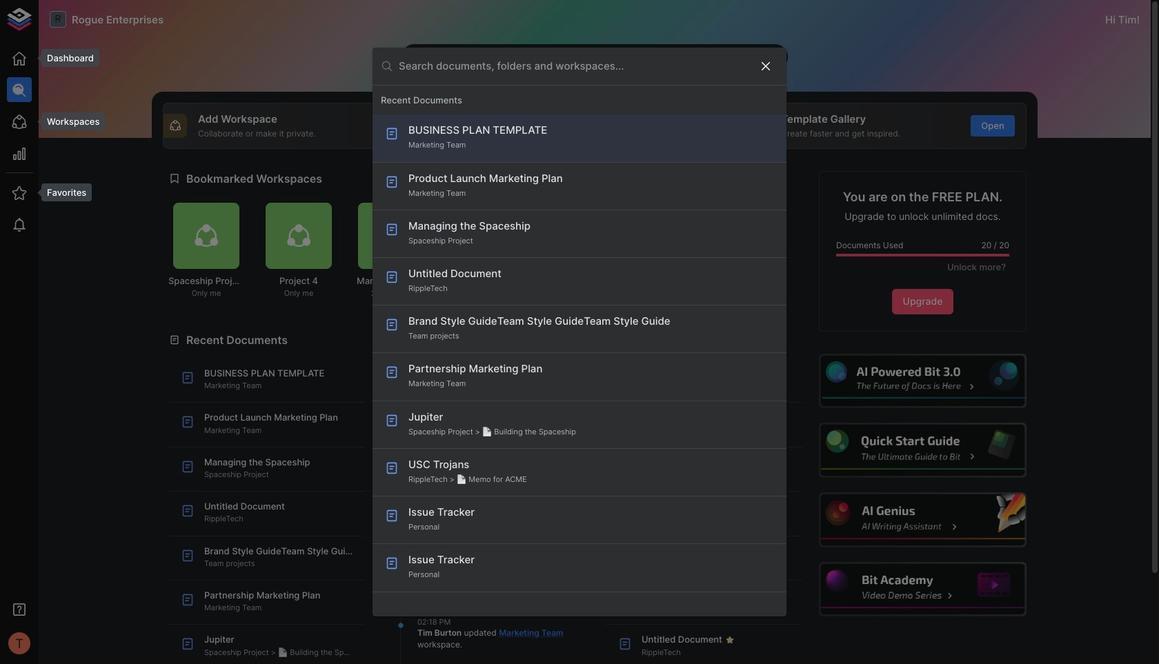 Task type: locate. For each thing, give the bounding box(es) containing it.
0 vertical spatial tooltip
[[32, 49, 99, 67]]

1 help image from the top
[[819, 354, 1027, 409]]

dialog
[[373, 47, 787, 617]]

help image
[[819, 354, 1027, 409], [819, 423, 1027, 478], [819, 493, 1027, 548], [819, 562, 1027, 617]]

1 vertical spatial tooltip
[[32, 112, 105, 131]]

4 help image from the top
[[819, 562, 1027, 617]]

2 help image from the top
[[819, 423, 1027, 478]]

3 help image from the top
[[819, 493, 1027, 548]]

2 vertical spatial tooltip
[[32, 184, 92, 202]]

tooltip
[[32, 49, 99, 67], [32, 112, 105, 131], [32, 184, 92, 202]]

2 tooltip from the top
[[32, 112, 105, 131]]

3 tooltip from the top
[[32, 184, 92, 202]]



Task type: describe. For each thing, give the bounding box(es) containing it.
1 tooltip from the top
[[32, 49, 99, 67]]

Search documents, folders and workspaces... text field
[[399, 56, 748, 77]]



Task type: vqa. For each thing, say whether or not it's contained in the screenshot.
04,
no



